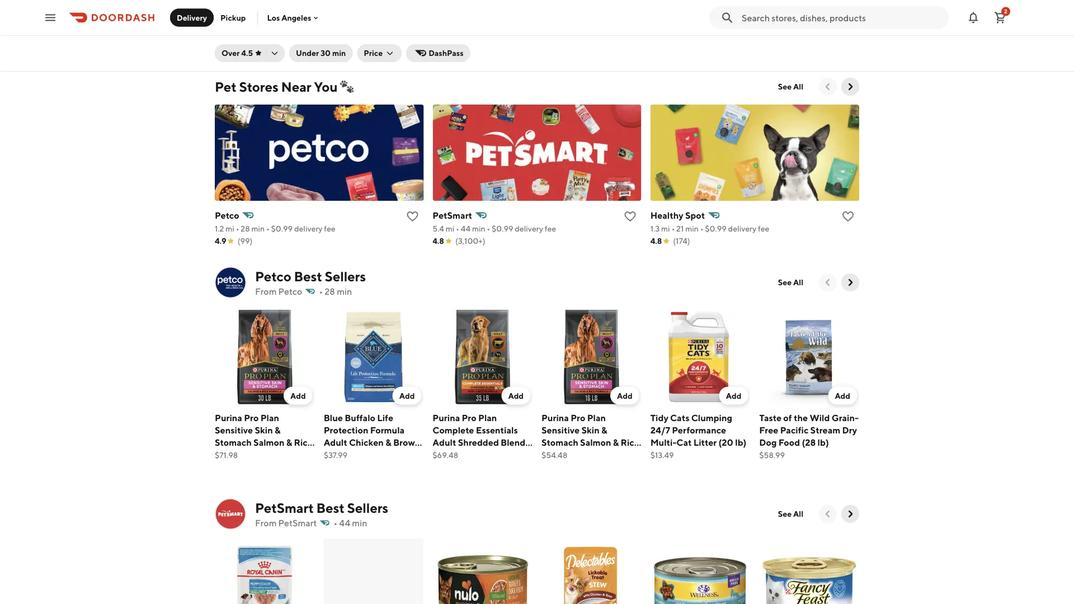 Task type: describe. For each thing, give the bounding box(es) containing it.
over 4.5 button
[[215, 44, 285, 62]]

• up (3,100+)
[[456, 224, 459, 233]]

blend
[[501, 437, 526, 448]]

salmon for (30
[[254, 437, 285, 448]]

17
[[256, 20, 263, 29]]

dog for purina pro plan complete essentials adult shredded blend beef & rice dry dog food (35 lb)
[[499, 449, 517, 460]]

blue buffalo life protection formula adult chicken & brown rice dry dog food (15 lb) image
[[324, 307, 424, 407]]

pro for purina pro plan sensitive skin & stomach salmon & rice formula dry dog food (16 lb)
[[571, 413, 586, 423]]

for
[[316, 7, 330, 18]]

2 horizontal spatial pets,
[[726, 38, 744, 47]]

4.9
[[215, 236, 226, 246]]

healthy spot
[[651, 210, 705, 221]]

purina pro plan sensitive skin & stomach salmon & rice formula dry dog food (16 lb) image
[[542, 307, 642, 407]]

skin for (16
[[582, 425, 600, 436]]

2 vertical spatial petsmart
[[278, 518, 317, 529]]

$0.99 delivery fee
[[471, 31, 535, 40]]

pro for purina pro plan complete essentials adult shredded blend beef & rice dry dog food (35 lb)
[[462, 413, 477, 423]]

stomach for (16
[[542, 437, 579, 448]]

adult for rice
[[324, 437, 347, 448]]

pavilions
[[693, 38, 725, 47]]

add for purina pro plan sensitive skin & stomach salmon & rice formula dry dog food (16 lb)
[[617, 391, 633, 401]]

chicken
[[349, 437, 384, 448]]

sellers for petsmart best sellers
[[347, 500, 388, 516]]

multi-
[[651, 437, 677, 448]]

sensitive for purina pro plan sensitive skin & stomach salmon & rice formula dry dog food (16 lb)
[[542, 425, 580, 436]]

beef
[[433, 449, 452, 460]]

all for petco best sellers
[[794, 278, 804, 287]]

1.2
[[215, 224, 224, 233]]

supplies,
[[773, 27, 805, 36]]

2 vertical spatial petco
[[278, 286, 302, 297]]

see all for petco best sellers
[[778, 278, 804, 287]]

6 add from the left
[[835, 391, 851, 401]]

wellness minced natural grain free cat food tuna dinner (5.5 oz) image
[[651, 539, 751, 604]]

sensitive for purina pro plan sensitive skin & stomach salmon & rice formula dry dog food (30 lb)
[[215, 425, 253, 436]]

stomach for (30
[[215, 437, 252, 448]]

petsmart for petsmart
[[433, 210, 472, 221]]

los
[[267, 13, 280, 22]]

$0.99 for petsmart
[[492, 224, 513, 233]]

$0.99 for healthy spot
[[705, 224, 727, 233]]

purina pro plan sensitive skin & stomach salmon & rice formula dry dog food (16 lb)
[[542, 413, 640, 472]]

plan for purina pro plan sensitive skin & stomach salmon & rice formula dry dog food (16 lb)
[[587, 413, 606, 423]]

21
[[677, 224, 684, 233]]

skin for (30
[[255, 425, 273, 436]]

$58.99
[[760, 451, 785, 460]]

lb) inside the taste of the wild grain- free pacific stream dry dog food (28 lb) $58.99
[[818, 437, 829, 448]]

$13.49
[[651, 451, 674, 460]]

min up (99)
[[252, 224, 265, 233]]

best for petsmart
[[316, 500, 345, 516]]

under
[[296, 48, 319, 58]]

(15
[[403, 449, 416, 460]]

see all image
[[827, 25, 838, 36]]

see for petco best sellers's see all link
[[778, 278, 792, 287]]

taste
[[760, 413, 782, 423]]

just
[[274, 7, 291, 18]]

pro for purina pro plan sensitive skin & stomach salmon & rice formula dry dog food (30 lb)
[[244, 413, 259, 423]]

$69.48
[[433, 451, 458, 460]]

min down petco best sellers on the top left
[[337, 286, 352, 297]]

delivery for healthy spot
[[728, 224, 757, 233]]

4.8 for petsmart
[[433, 236, 444, 246]]

fee for petsmart
[[545, 224, 556, 233]]

center,
[[688, 49, 715, 58]]

formula inside blue buffalo life protection formula adult chicken & brown rice dry dog food (15 lb)
[[370, 425, 405, 436]]

blue
[[324, 413, 343, 423]]

fancy feast classic pate adult cat food whitefish & tuna (3 oz) image
[[760, 539, 860, 604]]

dashpass button
[[406, 44, 470, 62]]

dog for purina pro plan sensitive skin & stomach salmon & rice formula dry dog food (16 lb)
[[595, 449, 612, 460]]

up
[[295, 45, 303, 53]]

near
[[281, 79, 311, 95]]

& inside purina pro plan complete essentials adult shredded blend beef & rice dry dog food (35 lb)
[[454, 449, 460, 460]]

min inside button
[[332, 48, 346, 58]]

peter
[[745, 38, 765, 47]]

cats
[[670, 413, 690, 423]]

min up (3,100+)
[[472, 224, 486, 233]]

dogs
[[332, 7, 354, 18]]

sprouts
[[774, 49, 802, 58]]

formula for purina pro plan sensitive skin & stomach salmon & rice formula dry dog food (30 lb)
[[215, 449, 249, 460]]

gillham's
[[766, 38, 800, 47]]

price button
[[357, 44, 402, 62]]

best for petco
[[294, 268, 322, 284]]

grain-
[[832, 413, 859, 423]]

dog inside blue buffalo life protection formula adult chicken & brown rice dry dog food (15 lb)
[[361, 449, 378, 460]]

notification bell image
[[967, 11, 981, 24]]

2 button
[[989, 6, 1012, 29]]

nulo medalseries cat & kitten food turkey & duck (3 oz) image
[[433, 539, 533, 604]]

previous button of carousel image for petco best sellers
[[823, 277, 834, 288]]

los angeles
[[267, 13, 311, 22]]

17 min $0 delivery fee over $15
[[256, 20, 340, 40]]

food inside the taste of the wild grain- free pacific stream dry dog food (28 lb) $58.99
[[779, 437, 800, 448]]

• up (99)
[[236, 224, 239, 233]]

min inside 17 min $0 delivery fee over $15
[[264, 20, 278, 29]]

free
[[760, 425, 779, 436]]

plan for purina pro plan sensitive skin & stomach salmon & rice formula dry dog food (30 lb)
[[261, 413, 279, 423]]

aid,
[[730, 60, 744, 69]]

petco best sellers
[[255, 268, 366, 284]]

rite
[[714, 60, 728, 69]]

of
[[784, 413, 792, 423]]

open menu image
[[44, 11, 57, 24]]

pet stores near you 🐾
[[215, 79, 354, 95]]

0 horizontal spatial 28
[[241, 224, 250, 233]]

4.5
[[241, 48, 253, 58]]

click to add this store to your saved list image for petsmart
[[624, 210, 637, 223]]

$0.99 for petco
[[271, 224, 293, 233]]

price
[[364, 48, 383, 58]]

rice for blue buffalo life protection formula adult chicken & brown rice dry dog food (15 lb)
[[324, 449, 342, 460]]

essentials
[[476, 425, 518, 436]]

lb) inside blue buffalo life protection formula adult chicken & brown rice dry dog food (15 lb)
[[324, 462, 335, 472]]

1 vertical spatial 28
[[325, 286, 335, 297]]

from petco
[[255, 286, 302, 297]]

under 30 min button
[[289, 44, 353, 62]]

mi for healthy spot
[[662, 224, 670, 233]]

pacific
[[781, 425, 809, 436]]

min down petsmart best sellers
[[352, 518, 367, 529]]

lb) inside purina pro plan sensitive skin & stomach salmon & rice formula dry dog food (16 lb)
[[556, 462, 567, 472]]

rice inside purina pro plan complete essentials adult shredded blend beef & rice dry dog food (35 lb)
[[462, 449, 481, 460]]

Store search: begin typing to search for stores available on DoorDash text field
[[742, 11, 942, 24]]

mi for petco
[[226, 224, 234, 233]]

wild
[[810, 413, 830, 423]]

delivery for petsmart
[[515, 224, 543, 233]]

pet stores near you 🐾 link
[[215, 78, 354, 96]]

protection
[[324, 425, 368, 436]]

royal canin size health nutrition chunks in gravy pouch small puppy food (3 oz) image
[[215, 539, 315, 604]]

1 previous button of carousel image from the top
[[823, 81, 834, 92]]

min right "21"
[[686, 224, 699, 233]]

food inside purina pro plan complete essentials adult shredded blend beef & rice dry dog food (35 lb)
[[433, 462, 454, 472]]

• 28 min
[[319, 286, 352, 297]]

• 44 min
[[334, 518, 367, 529]]

off,
[[283, 45, 293, 53]]

(20
[[719, 437, 734, 448]]

delivery for petco
[[294, 224, 323, 233]]

lb) inside 'purina pro plan sensitive skin & stomach salmon & rice formula dry dog food (30 lb)'
[[232, 462, 243, 472]]

add for purina pro plan complete essentials adult shredded blend beef & rice dry dog food (35 lb)
[[508, 391, 524, 401]]

more
[[683, 13, 704, 24]]

16
[[672, 13, 681, 24]]

plan for purina pro plan complete essentials adult shredded blend beef & rice dry dog food (35 lb)
[[479, 413, 497, 423]]

los angeles button
[[267, 13, 320, 22]]

nutrition
[[654, 49, 687, 58]]

$37.99
[[324, 451, 348, 460]]

$71.98
[[215, 451, 238, 460]]

5.4 mi • 44 min • $0.99 delivery fee
[[433, 224, 556, 233]]

dog inside the taste of the wild grain- free pacific stream dry dog food (28 lb) $58.99
[[760, 437, 777, 448]]

(174)
[[673, 236, 690, 246]]

hill's science diet mature adult dog food beef barley (13 oz) image
[[324, 539, 424, 604]]

to
[[304, 45, 311, 53]]

1 horizontal spatial 44
[[461, 224, 471, 233]]

purina for purina pro plan sensitive skin & stomach salmon & rice formula dry dog food (16 lb)
[[542, 413, 569, 423]]

1 all from the top
[[794, 82, 804, 91]]

blue buffalo life protection formula adult chicken & brown rice dry dog food (15 lb)
[[324, 413, 420, 472]]

click to add this store to your saved list image for healthy spot
[[842, 210, 855, 223]]

pickup
[[221, 13, 246, 22]]

• down spot
[[700, 224, 704, 233]]



Task type: vqa. For each thing, say whether or not it's contained in the screenshot.
Petco Best Sellers's Next button of carousel icon Previous button of carousel image
yes



Task type: locate. For each thing, give the bounding box(es) containing it.
1 see all from the top
[[778, 82, 804, 91]]

$54.48
[[542, 451, 568, 460]]

3 all from the top
[[794, 510, 804, 519]]

food down pacific
[[779, 437, 800, 448]]

brown
[[393, 437, 420, 448]]

$15 inside 17 min $0 delivery fee over $15
[[328, 31, 340, 40]]

fee inside 17 min $0 delivery fee over $15
[[297, 31, 309, 40]]

2 vertical spatial see all
[[778, 510, 804, 519]]

stores inside pet stores near you 🐾 "link"
[[239, 79, 279, 95]]

petco
[[215, 210, 239, 221], [255, 268, 291, 284], [278, 286, 302, 297]]

purina for purina pro plan sensitive skin & stomach salmon & rice formula dry dog food (30 lb)
[[215, 413, 242, 423]]

1 horizontal spatial $15
[[328, 31, 340, 40]]

0 horizontal spatial stores
[[239, 79, 279, 95]]

see for petsmart best sellers see all link
[[778, 510, 792, 519]]

spot
[[686, 210, 705, 221]]

stores down over 4.5 button
[[239, 79, 279, 95]]

sensitive up $71.98
[[215, 425, 253, 436]]

1 skin from the left
[[255, 425, 273, 436]]

44
[[461, 224, 471, 233], [339, 518, 350, 529]]

purina up $54.48
[[542, 413, 569, 423]]

2 mi from the left
[[446, 224, 455, 233]]

0 horizontal spatial stomach
[[215, 437, 252, 448]]

1 stomach from the left
[[215, 437, 252, 448]]

lickable treats stew cat treats chicken & tuna (1.4 oz) image
[[542, 539, 642, 604]]

(16
[[542, 462, 554, 472]]

formula inside purina pro plan sensitive skin & stomach salmon & rice formula dry dog food (16 lb)
[[542, 449, 576, 460]]

3 plan from the left
[[587, 413, 606, 423]]

1 vertical spatial petsmart
[[255, 500, 314, 516]]

food up 17 min $0 delivery fee over $15
[[293, 7, 315, 18]]

add for blue buffalo life protection formula adult chicken & brown rice dry dog food (15 lb)
[[399, 391, 415, 401]]

over 4.5
[[222, 48, 253, 58]]

market,
[[684, 60, 712, 69]]

stomach inside purina pro plan sensitive skin & stomach salmon & rice formula dry dog food (16 lb)
[[542, 437, 579, 448]]

2 previous button of carousel image from the top
[[823, 277, 834, 288]]

petsmart
[[433, 210, 472, 221], [255, 500, 314, 516], [278, 518, 317, 529]]

2
[[1005, 8, 1008, 15]]

• down petco best sellers on the top left
[[319, 286, 323, 297]]

0 horizontal spatial salmon
[[254, 437, 285, 448]]

from for petco
[[255, 286, 277, 297]]

0 vertical spatial next button of carousel image
[[845, 81, 856, 92]]

2 horizontal spatial pro
[[571, 413, 586, 423]]

dry inside 'purina pro plan sensitive skin & stomach salmon & rice formula dry dog food (30 lb)'
[[251, 449, 266, 460]]

1 salmon from the left
[[254, 437, 285, 448]]

2 salmon from the left
[[580, 437, 611, 448]]

1 horizontal spatial skin
[[582, 425, 600, 436]]

lb) right (20
[[736, 437, 747, 448]]

2 next button of carousel image from the top
[[845, 509, 856, 520]]

food inside purina pro plan sensitive skin & stomach salmon & rice formula dry dog food (16 lb)
[[614, 449, 635, 460]]

mi right 1.3
[[662, 224, 670, 233]]

(30
[[215, 462, 230, 472]]

taste of the wild grain-free pacific stream dry dog food (28 lb) image
[[760, 307, 860, 407]]

44 up (3,100+)
[[461, 224, 471, 233]]

28 up (99)
[[241, 224, 250, 233]]

purina inside 'purina pro plan sensitive skin & stomach salmon & rice formula dry dog food (30 lb)'
[[215, 413, 242, 423]]

1 vertical spatial sellers
[[347, 500, 388, 516]]

purina up $71.98
[[215, 413, 242, 423]]

2 all from the top
[[794, 278, 804, 287]]

2 horizontal spatial mi
[[662, 224, 670, 233]]

$15
[[328, 31, 340, 40], [312, 45, 323, 53]]

1 horizontal spatial stores
[[706, 13, 733, 24]]

petco for petco best sellers
[[255, 268, 291, 284]]

1 adult from the left
[[324, 437, 347, 448]]

rice inside blue buffalo life protection formula adult chicken & brown rice dry dog food (15 lb)
[[324, 449, 342, 460]]

sensitive inside purina pro plan sensitive skin & stomach salmon & rice formula dry dog food (16 lb)
[[542, 425, 580, 436]]

sensitive up $54.48
[[542, 425, 580, 436]]

20%
[[267, 45, 281, 53]]

pro inside 'purina pro plan sensitive skin & stomach salmon & rice formula dry dog food (30 lb)'
[[244, 413, 259, 423]]

petco down petco best sellers on the top left
[[278, 286, 302, 297]]

0 horizontal spatial mi
[[226, 224, 234, 233]]

from petsmart
[[255, 518, 317, 529]]

see all link for petco best sellers
[[772, 274, 810, 292]]

dry for purina pro plan sensitive skin & stomach salmon & rice formula dry dog food (30 lb)
[[251, 449, 266, 460]]

from
[[255, 286, 277, 297], [255, 518, 277, 529]]

3 see all from the top
[[778, 510, 804, 519]]

formula inside 'purina pro plan sensitive skin & stomach salmon & rice formula dry dog food (30 lb)'
[[215, 449, 249, 460]]

dog down chicken
[[361, 449, 378, 460]]

purina pro plan complete essentials adult shredded blend beef & rice dry dog food (35 lb)
[[433, 413, 526, 472]]

plan
[[261, 413, 279, 423], [479, 413, 497, 423], [587, 413, 606, 423]]

(35
[[456, 462, 470, 472]]

pets, up pavilions
[[694, 27, 712, 36]]

previous button of carousel image for petsmart best sellers
[[823, 509, 834, 520]]

lb)
[[736, 437, 747, 448], [818, 437, 829, 448], [232, 462, 243, 472], [324, 462, 335, 472], [472, 462, 483, 472], [556, 462, 567, 472]]

sellers up • 44 min
[[347, 500, 388, 516]]

$0.99
[[471, 31, 492, 40], [271, 224, 293, 233], [492, 224, 513, 233], [705, 224, 727, 233]]

3 purina from the left
[[542, 413, 569, 423]]

1 horizontal spatial pet
[[759, 27, 772, 36]]

$15 right to
[[312, 45, 323, 53]]

pet up peter
[[759, 27, 772, 36]]

🐾
[[340, 79, 354, 95]]

formula
[[370, 425, 405, 436], [215, 449, 249, 460], [542, 449, 576, 460]]

dog inside purina pro plan complete essentials adult shredded blend beef & rice dry dog food (35 lb)
[[499, 449, 517, 460]]

1.2 mi • 28 min • $0.99 delivery fee
[[215, 224, 336, 233]]

28 down petco best sellers on the top left
[[325, 286, 335, 297]]

1 horizontal spatial 28
[[325, 286, 335, 297]]

1 horizontal spatial pro
[[462, 413, 477, 423]]

from for petsmart
[[255, 518, 277, 529]]

see all for petsmart best sellers
[[778, 510, 804, 519]]

mi for petsmart
[[446, 224, 455, 233]]

dry for purina pro plan complete essentials adult shredded blend beef & rice dry dog food (35 lb)
[[482, 449, 497, 460]]

0 horizontal spatial formula
[[215, 449, 249, 460]]

tailwagger's
[[714, 27, 758, 36]]

0 vertical spatial $15
[[328, 31, 340, 40]]

1 see all link from the top
[[772, 78, 810, 96]]

dry inside purina pro plan complete essentials adult shredded blend beef & rice dry dog food (35 lb)
[[482, 449, 497, 460]]

1 4.8 from the left
[[433, 236, 444, 246]]

1 pro from the left
[[244, 413, 259, 423]]

0 horizontal spatial plan
[[261, 413, 279, 423]]

2 add from the left
[[399, 391, 415, 401]]

• right 1.2
[[266, 224, 270, 233]]

0 vertical spatial petsmart
[[433, 210, 472, 221]]

0 horizontal spatial pets,
[[673, 38, 691, 47]]

1 plan from the left
[[261, 413, 279, 423]]

formula up (16
[[542, 449, 576, 460]]

dog right $54.48
[[595, 449, 612, 460]]

petsmart down petsmart best sellers
[[278, 518, 317, 529]]

see all
[[778, 82, 804, 91], [778, 278, 804, 287], [778, 510, 804, 519]]

lb) right (35
[[472, 462, 483, 472]]

fee for healthy spot
[[758, 224, 770, 233]]

0 horizontal spatial sensitive
[[215, 425, 253, 436]]

lb) down $37.99
[[324, 462, 335, 472]]

dry inside blue buffalo life protection formula adult chicken & brown rice dry dog food (15 lb)
[[344, 449, 359, 460]]

purina inside purina pro plan sensitive skin & stomach salmon & rice formula dry dog food (16 lb)
[[542, 413, 569, 423]]

0 vertical spatial best
[[294, 268, 322, 284]]

adult
[[324, 437, 347, 448], [433, 437, 456, 448]]

1 horizontal spatial sensitive
[[542, 425, 580, 436]]

dry inside purina pro plan sensitive skin & stomach salmon & rice formula dry dog food (16 lb)
[[578, 449, 593, 460]]

3 previous button of carousel image from the top
[[823, 509, 834, 520]]

1 mi from the left
[[226, 224, 234, 233]]

see 16 more stores albertsons pets, tailwagger's pet supplies, vons pets, pavilions pets, peter gillham's nutrition center, cvs, dashmart, sprouts farmers market, rite aid, walgreens
[[654, 13, 805, 69]]

2 see all link from the top
[[772, 274, 810, 292]]

2 vertical spatial see all link
[[772, 505, 810, 523]]

best up • 44 min
[[316, 500, 345, 516]]

food down $69.48
[[433, 462, 454, 472]]

1 purina from the left
[[215, 413, 242, 423]]

stores up "tailwagger's"
[[706, 13, 733, 24]]

4.8 for healthy spot
[[651, 236, 662, 246]]

• right 5.4
[[487, 224, 490, 233]]

formula up (30
[[215, 449, 249, 460]]

best
[[294, 268, 322, 284], [316, 500, 345, 516]]

sensitive inside 'purina pro plan sensitive skin & stomach salmon & rice formula dry dog food (30 lb)'
[[215, 425, 253, 436]]

1 vertical spatial stores
[[239, 79, 279, 95]]

food left $13.49
[[614, 449, 635, 460]]

0 vertical spatial from
[[255, 286, 277, 297]]

dry right $71.98
[[251, 449, 266, 460]]

1 vertical spatial from
[[255, 518, 277, 529]]

1 vertical spatial $15
[[312, 45, 323, 53]]

1 from from the top
[[255, 286, 277, 297]]

0 horizontal spatial skin
[[255, 425, 273, 436]]

lb) right (30
[[232, 462, 243, 472]]

buffalo
[[345, 413, 376, 423]]

dog for purina pro plan sensitive skin & stomach salmon & rice formula dry dog food (30 lb)
[[268, 449, 285, 460]]

pets, down the albertsons
[[673, 38, 691, 47]]

28
[[241, 224, 250, 233], [325, 286, 335, 297]]

1 horizontal spatial 4.8
[[651, 236, 662, 246]]

1 horizontal spatial pets,
[[694, 27, 712, 36]]

adult up "beef"
[[433, 437, 456, 448]]

adult for &
[[433, 437, 456, 448]]

petco for petco
[[215, 210, 239, 221]]

dry down shredded
[[482, 449, 497, 460]]

next button of carousel image
[[845, 81, 856, 92], [845, 509, 856, 520]]

dog right $71.98
[[268, 449, 285, 460]]

rice inside 'purina pro plan sensitive skin & stomach salmon & rice formula dry dog food (30 lb)'
[[294, 437, 313, 448]]

1.3 mi • 21 min • $0.99 delivery fee
[[651, 224, 770, 233]]

2 sensitive from the left
[[542, 425, 580, 436]]

min right 17
[[264, 20, 278, 29]]

pets,
[[694, 27, 712, 36], [673, 38, 691, 47], [726, 38, 744, 47]]

$0
[[256, 31, 266, 40]]

1 horizontal spatial stomach
[[542, 437, 579, 448]]

(28
[[802, 437, 816, 448]]

44 down petsmart best sellers
[[339, 518, 350, 529]]

walgreens
[[746, 60, 784, 69]]

over
[[310, 31, 326, 40]]

3 see all link from the top
[[772, 505, 810, 523]]

4.8 down 5.4
[[433, 236, 444, 246]]

1 vertical spatial see all
[[778, 278, 804, 287]]

dashpass
[[429, 48, 464, 58]]

1 items, open order cart image
[[994, 11, 1007, 24]]

0 vertical spatial see all
[[778, 82, 804, 91]]

1 vertical spatial 44
[[339, 518, 350, 529]]

healthy
[[651, 210, 684, 221]]

4 add from the left
[[617, 391, 633, 401]]

(99)
[[238, 236, 253, 246]]

rice for purina pro plan sensitive skin & stomach salmon & rice formula dry dog food (16 lb)
[[621, 437, 640, 448]]

3 pro from the left
[[571, 413, 586, 423]]

tidy
[[651, 413, 669, 423]]

2 stomach from the left
[[542, 437, 579, 448]]

formula down life
[[370, 425, 405, 436]]

salmon for (16
[[580, 437, 611, 448]]

food inside blue buffalo life protection formula adult chicken & brown rice dry dog food (15 lb)
[[380, 449, 402, 460]]

under 30 min
[[296, 48, 346, 58]]

0 vertical spatial see all link
[[772, 78, 810, 96]]

formula for purina pro plan sensitive skin & stomach salmon & rice formula dry dog food (16 lb)
[[542, 449, 576, 460]]

0 vertical spatial 28
[[241, 224, 250, 233]]

over
[[222, 48, 240, 58]]

dry inside the taste of the wild grain- free pacific stream dry dog food (28 lb) $58.99
[[843, 425, 857, 436]]

all
[[794, 82, 804, 91], [794, 278, 804, 287], [794, 510, 804, 519]]

petco up 1.2
[[215, 210, 239, 221]]

• left "21"
[[672, 224, 675, 233]]

2 see all from the top
[[778, 278, 804, 287]]

rice
[[294, 437, 313, 448], [621, 437, 640, 448], [324, 449, 342, 460], [462, 449, 481, 460]]

purina up complete
[[433, 413, 460, 423]]

3 add from the left
[[508, 391, 524, 401]]

from down petco best sellers on the top left
[[255, 286, 277, 297]]

pet inside see 16 more stores albertsons pets, tailwagger's pet supplies, vons pets, pavilions pets, peter gillham's nutrition center, cvs, dashmart, sprouts farmers market, rite aid, walgreens
[[759, 27, 772, 36]]

delivery
[[177, 13, 207, 22]]

mi right 1.2
[[226, 224, 234, 233]]

1 vertical spatial petco
[[255, 268, 291, 284]]

plan inside purina pro plan sensitive skin & stomach salmon & rice formula dry dog food (16 lb)
[[587, 413, 606, 423]]

pro inside purina pro plan sensitive skin & stomach salmon & rice formula dry dog food (16 lb)
[[571, 413, 586, 423]]

rice for purina pro plan sensitive skin & stomach salmon & rice formula dry dog food (30 lb)
[[294, 437, 313, 448]]

dry down grain-
[[843, 425, 857, 436]]

see all link for petsmart best sellers
[[772, 505, 810, 523]]

2 4.8 from the left
[[651, 236, 662, 246]]

dog down the blend
[[499, 449, 517, 460]]

salmon inside 'purina pro plan sensitive skin & stomach salmon & rice formula dry dog food (30 lb)'
[[254, 437, 285, 448]]

farmers
[[654, 60, 683, 69]]

2 adult from the left
[[433, 437, 456, 448]]

1 add from the left
[[291, 391, 306, 401]]

5.4
[[433, 224, 444, 233]]

the
[[794, 413, 808, 423]]

lb) inside tidy cats clumping 24/7 performance multi-cat litter (20 lb) $13.49
[[736, 437, 747, 448]]

food left $37.99
[[287, 449, 308, 460]]

2 plan from the left
[[479, 413, 497, 423]]

2 pro from the left
[[462, 413, 477, 423]]

min
[[264, 20, 278, 29], [332, 48, 346, 58], [252, 224, 265, 233], [472, 224, 486, 233], [686, 224, 699, 233], [337, 286, 352, 297], [352, 518, 367, 529]]

0 vertical spatial stores
[[706, 13, 733, 24]]

2 horizontal spatial plan
[[587, 413, 606, 423]]

1 horizontal spatial adult
[[433, 437, 456, 448]]

mi right 5.4
[[446, 224, 455, 233]]

tidy cats clumping 24/7 performance multi-cat litter (20 lb) image
[[651, 307, 751, 407]]

petsmart up from petsmart
[[255, 500, 314, 516]]

petsmart for petsmart best sellers
[[255, 500, 314, 516]]

food left (15
[[380, 449, 402, 460]]

complete
[[433, 425, 474, 436]]

fee
[[297, 31, 309, 40], [524, 31, 535, 40], [324, 224, 336, 233], [545, 224, 556, 233], [758, 224, 770, 233]]

stores
[[706, 13, 733, 24], [239, 79, 279, 95]]

0 vertical spatial 44
[[461, 224, 471, 233]]

0 horizontal spatial pro
[[244, 413, 259, 423]]

performance
[[672, 425, 727, 436]]

lb) right (16
[[556, 462, 567, 472]]

1 sensitive from the left
[[215, 425, 253, 436]]

lb) down stream
[[818, 437, 829, 448]]

0 horizontal spatial 4.8
[[433, 236, 444, 246]]

dog
[[760, 437, 777, 448], [268, 449, 285, 460], [361, 449, 378, 460], [499, 449, 517, 460], [595, 449, 612, 460]]

0 horizontal spatial adult
[[324, 437, 347, 448]]

0 horizontal spatial purina
[[215, 413, 242, 423]]

plan inside 'purina pro plan sensitive skin & stomach salmon & rice formula dry dog food (30 lb)'
[[261, 413, 279, 423]]

1 vertical spatial best
[[316, 500, 345, 516]]

delivery
[[268, 31, 296, 40], [494, 31, 522, 40], [294, 224, 323, 233], [515, 224, 543, 233], [728, 224, 757, 233]]

1 horizontal spatial salmon
[[580, 437, 611, 448]]

purina inside purina pro plan complete essentials adult shredded blend beef & rice dry dog food (35 lb)
[[433, 413, 460, 423]]

2 purina from the left
[[433, 413, 460, 423]]

lb) inside purina pro plan complete essentials adult shredded blend beef & rice dry dog food (35 lb)
[[472, 462, 483, 472]]

0 horizontal spatial 44
[[339, 518, 350, 529]]

1 vertical spatial previous button of carousel image
[[823, 277, 834, 288]]

stream
[[811, 425, 841, 436]]

2 from from the top
[[255, 518, 277, 529]]

1 horizontal spatial purina
[[433, 413, 460, 423]]

2 skin from the left
[[582, 425, 600, 436]]

dog inside purina pro plan sensitive skin & stomach salmon & rice formula dry dog food (16 lb)
[[595, 449, 612, 460]]

5 add from the left
[[726, 391, 742, 401]]

dashmart,
[[736, 49, 773, 58]]

petsmart up 5.4
[[433, 210, 472, 221]]

dog inside 'purina pro plan sensitive skin & stomach salmon & rice formula dry dog food (30 lb)'
[[268, 449, 285, 460]]

2 vertical spatial previous button of carousel image
[[823, 509, 834, 520]]

taste of the wild grain- free pacific stream dry dog food (28 lb) $58.99
[[760, 413, 859, 460]]

food inside 'purina pro plan sensitive skin & stomach salmon & rice formula dry dog food (30 lb)'
[[287, 449, 308, 460]]

add for purina pro plan sensitive skin & stomach salmon & rice formula dry dog food (30 lb)
[[291, 391, 306, 401]]

pet down over
[[215, 79, 237, 95]]

1 horizontal spatial click to add this store to your saved list image
[[842, 210, 855, 223]]

see inside see 16 more stores albertsons pets, tailwagger's pet supplies, vons pets, pavilions pets, peter gillham's nutrition center, cvs, dashmart, sprouts farmers market, rite aid, walgreens
[[654, 13, 670, 24]]

cat
[[677, 437, 692, 448]]

click to add this store to your saved list image
[[624, 210, 637, 223], [842, 210, 855, 223]]

just food for dogs
[[274, 7, 354, 18]]

see all link
[[772, 78, 810, 96], [772, 274, 810, 292], [772, 505, 810, 523]]

fee for petco
[[324, 224, 336, 233]]

2 vertical spatial all
[[794, 510, 804, 519]]

4.8 down 1.3
[[651, 236, 662, 246]]

add button
[[284, 387, 313, 405], [284, 387, 313, 405], [393, 387, 422, 405], [393, 387, 422, 405], [502, 387, 531, 405], [502, 387, 531, 405], [611, 387, 639, 405], [611, 387, 639, 405], [720, 387, 748, 405], [720, 387, 748, 405], [829, 387, 857, 405], [829, 387, 857, 405]]

litter
[[694, 437, 717, 448]]

best up • 28 min
[[294, 268, 322, 284]]

& inside blue buffalo life protection formula adult chicken & brown rice dry dog food (15 lb)
[[386, 437, 392, 448]]

&
[[275, 425, 281, 436], [602, 425, 608, 436], [286, 437, 292, 448], [386, 437, 392, 448], [613, 437, 619, 448], [454, 449, 460, 460]]

0 vertical spatial petco
[[215, 210, 239, 221]]

click to add this store to your saved list image
[[406, 210, 419, 223]]

stomach up $54.48
[[542, 437, 579, 448]]

shredded
[[458, 437, 499, 448]]

3 mi from the left
[[662, 224, 670, 233]]

stores inside see 16 more stores albertsons pets, tailwagger's pet supplies, vons pets, pavilions pets, peter gillham's nutrition center, cvs, dashmart, sprouts farmers market, rite aid, walgreens
[[706, 13, 733, 24]]

30
[[321, 48, 331, 58]]

purina for purina pro plan complete essentials adult shredded blend beef & rice dry dog food (35 lb)
[[433, 413, 460, 423]]

dry right $54.48
[[578, 449, 593, 460]]

sellers
[[325, 268, 366, 284], [347, 500, 388, 516]]

purina pro plan complete essentials adult shredded blend beef & rice dry dog food (35 lb) image
[[433, 307, 533, 407]]

purina pro plan sensitive skin & stomach salmon & rice formula dry dog food (30 lb)
[[215, 413, 313, 472]]

pet inside pet stores near you 🐾 "link"
[[215, 79, 237, 95]]

$15 right over
[[328, 31, 340, 40]]

from up royal canin size health nutrition chunks in gravy pouch small puppy food (3 oz) image
[[255, 518, 277, 529]]

min right 30
[[332, 48, 346, 58]]

you
[[314, 79, 338, 95]]

adult up $37.99
[[324, 437, 347, 448]]

0 vertical spatial pet
[[759, 27, 772, 36]]

plan inside purina pro plan complete essentials adult shredded blend beef & rice dry dog food (35 lb)
[[479, 413, 497, 423]]

clumping
[[692, 413, 733, 423]]

• down petsmart best sellers
[[334, 518, 338, 529]]

life
[[377, 413, 393, 423]]

sellers up • 28 min
[[325, 268, 366, 284]]

1 click to add this store to your saved list image from the left
[[624, 210, 637, 223]]

mi
[[226, 224, 234, 233], [446, 224, 455, 233], [662, 224, 670, 233]]

cvs,
[[716, 49, 734, 58]]

stomach inside 'purina pro plan sensitive skin & stomach salmon & rice formula dry dog food (30 lb)'
[[215, 437, 252, 448]]

1 horizontal spatial mi
[[446, 224, 455, 233]]

adult inside blue buffalo life protection formula adult chicken & brown rice dry dog food (15 lb)
[[324, 437, 347, 448]]

0 horizontal spatial pet
[[215, 79, 237, 95]]

skin inside purina pro plan sensitive skin & stomach salmon & rice formula dry dog food (16 lb)
[[582, 425, 600, 436]]

0 vertical spatial all
[[794, 82, 804, 91]]

delivery inside 17 min $0 delivery fee over $15
[[268, 31, 296, 40]]

purina pro plan sensitive skin & stomach salmon & rice formula dry dog food (30 lb) image
[[215, 307, 315, 407]]

dry for purina pro plan sensitive skin & stomach salmon & rice formula dry dog food (16 lb)
[[578, 449, 593, 460]]

2 horizontal spatial formula
[[542, 449, 576, 460]]

0 vertical spatial previous button of carousel image
[[823, 81, 834, 92]]

adult inside purina pro plan complete essentials adult shredded blend beef & rice dry dog food (35 lb)
[[433, 437, 456, 448]]

salmon inside purina pro plan sensitive skin & stomach salmon & rice formula dry dog food (16 lb)
[[580, 437, 611, 448]]

delivery button
[[170, 9, 214, 27]]

1 vertical spatial pet
[[215, 79, 237, 95]]

0 vertical spatial sellers
[[325, 268, 366, 284]]

(3,100+)
[[456, 236, 485, 246]]

1 next button of carousel image from the top
[[845, 81, 856, 92]]

24/7
[[651, 425, 670, 436]]

pro inside purina pro plan complete essentials adult shredded blend beef & rice dry dog food (35 lb)
[[462, 413, 477, 423]]

all for petsmart best sellers
[[794, 510, 804, 519]]

0 horizontal spatial $15
[[312, 45, 323, 53]]

see for third see all link from the bottom of the page
[[778, 82, 792, 91]]

skin inside 'purina pro plan sensitive skin & stomach salmon & rice formula dry dog food (30 lb)'
[[255, 425, 273, 436]]

1 vertical spatial next button of carousel image
[[845, 509, 856, 520]]

1 vertical spatial all
[[794, 278, 804, 287]]

2 click to add this store to your saved list image from the left
[[842, 210, 855, 223]]

1 horizontal spatial plan
[[479, 413, 497, 423]]

rice inside purina pro plan sensitive skin & stomach salmon & rice formula dry dog food (16 lb)
[[621, 437, 640, 448]]

stomach up $71.98
[[215, 437, 252, 448]]

next button of carousel image
[[845, 277, 856, 288]]

petco up from petco
[[255, 268, 291, 284]]

2 horizontal spatial purina
[[542, 413, 569, 423]]

0 horizontal spatial click to add this store to your saved list image
[[624, 210, 637, 223]]

1 vertical spatial see all link
[[772, 274, 810, 292]]

sellers for petco best sellers
[[325, 268, 366, 284]]

dry down chicken
[[344, 449, 359, 460]]

pets, down "tailwagger's"
[[726, 38, 744, 47]]

dog down the free
[[760, 437, 777, 448]]

1 horizontal spatial formula
[[370, 425, 405, 436]]

previous button of carousel image
[[823, 81, 834, 92], [823, 277, 834, 288], [823, 509, 834, 520]]



